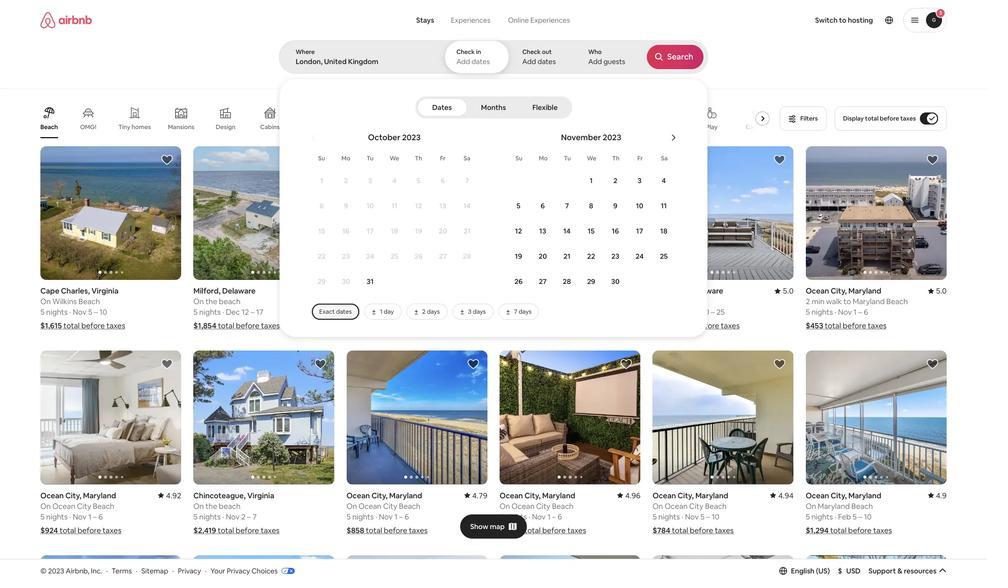 Task type: describe. For each thing, give the bounding box(es) containing it.
20 inside nov 20 – 25 total before taxes
[[701, 308, 710, 317]]

before inside ocean city, maryland on the beach 5 nights · nov 5 – 10 $736 total before taxes
[[384, 321, 407, 331]]

$1,294
[[806, 526, 829, 536]]

cabins
[[260, 123, 280, 131]]

taxes inside ocean city, maryland on maryland beach 5 nights · feb 5 – 10 $1,294 total before taxes
[[874, 526, 893, 536]]

18 for first 18 button from right
[[661, 227, 668, 236]]

27 for top 27 button
[[439, 252, 447, 261]]

5.0 for ocean city, maryland 2 min walk to maryland beach 5 nights · nov 1 – 6 $453 total before taxes
[[936, 286, 947, 296]]

4.79
[[473, 491, 488, 501]]

dec
[[226, 308, 240, 317]]

2 days
[[422, 308, 440, 316]]

wilkins
[[52, 297, 77, 307]]

0 horizontal spatial 6 button
[[431, 169, 455, 193]]

1 we from the left
[[390, 155, 399, 163]]

10 inside ocean city, maryland on maryland beach 5 nights · feb 5 – 10 $1,294 total before taxes
[[864, 512, 872, 522]]

4.85
[[319, 286, 335, 296]]

total inside milford, delaware on the beach 5 nights · dec 12 – 17 $1,854 total before taxes
[[218, 321, 234, 331]]

– inside ocean city, maryland on ocean city beach 5 nights · nov 1 – 6 $924 total before taxes
[[93, 512, 97, 522]]

4.94
[[779, 491, 794, 501]]

total inside ocean city, maryland on maryland beach 5 nights · feb 5 – 10 $1,294 total before taxes
[[831, 526, 847, 536]]

$858
[[347, 526, 365, 536]]

0 horizontal spatial 21
[[464, 227, 471, 236]]

12 inside milford, delaware on the beach 5 nights · dec 12 – 17 $1,854 total before taxes
[[242, 308, 249, 317]]

· inside 'ocean city, maryland 2 min walk to maryland beach 5 nights · nov 1 – 6 $453 total before taxes'
[[835, 308, 837, 317]]

before inside nov 20 – 25 total before taxes
[[696, 321, 720, 331]]

display total before taxes button
[[835, 107, 947, 131]]

support & resources
[[869, 567, 937, 576]]

day
[[384, 308, 394, 316]]

0 vertical spatial 19
[[415, 227, 422, 236]]

2 9 from the left
[[614, 201, 618, 211]]

stays
[[416, 16, 434, 25]]

$1,854
[[194, 321, 217, 331]]

1 30 from the left
[[342, 277, 350, 286]]

0 vertical spatial 19 button
[[407, 219, 431, 243]]

1 button for november
[[579, 169, 604, 193]]

6 inside chincoteague, virginia near bow beach 5 nights · nov 1 – 6 $2,399 total before taxes
[[558, 308, 562, 317]]

add inside who add guests
[[589, 57, 602, 66]]

· inside ocean city, maryland on ocean city beach 5 nights · nov 5 – 10 $784 total before taxes
[[682, 512, 684, 522]]

5 inside 'ocean city, maryland 2 min walk to maryland beach 5 nights · nov 1 – 6 $453 total before taxes'
[[806, 308, 810, 317]]

&
[[898, 567, 903, 576]]

10 inside cape charles, virginia on wilkins beach 5 nights · nov 5 – 10 $1,615 total before taxes
[[99, 308, 107, 317]]

beach inside chincoteague, virginia near bow beach 5 nights · nov 1 – 6 $2,399 total before taxes
[[535, 297, 556, 307]]

1 29 button from the left
[[310, 270, 334, 294]]

ocean inside ocean city, maryland on maryland beach 5 nights · feb 5 – 10 $1,294 total before taxes
[[806, 491, 830, 501]]

1 inside ocean city, maryland on ocean city beach 5 nights · nov 1 – 6 $924 total before taxes
[[88, 512, 91, 522]]

group containing beach
[[40, 99, 774, 138]]

beach inside the ocean city, maryland on ocean city beach 5 nights · nov 1 – 6 $858 total before taxes
[[399, 502, 421, 511]]

2 10 button from the left
[[628, 194, 652, 218]]

ocean city, maryland on maryland beach 5 nights · feb 5 – 10 $1,294 total before taxes
[[806, 491, 893, 536]]

taxes inside ocean city, maryland on ocean city beach 5 nights · nov 1 – 6 $924 total before taxes
[[103, 526, 121, 536]]

switch
[[816, 16, 838, 25]]

4.79 out of 5 average rating image
[[464, 491, 488, 501]]

1 mo from the left
[[342, 155, 351, 163]]

city, for ocean city, maryland on the beach 5 nights · nov 5 – 10 $736 total before taxes
[[372, 286, 388, 296]]

nights inside ocean city, maryland on ocean city beach 5 nights · nov 1 – 6 $924 total before taxes
[[46, 512, 68, 522]]

before inside ocean city, maryland on ocean city beach 5 nights · nov 1 – 6 $924 total before taxes
[[78, 526, 101, 536]]

tiny homes
[[119, 123, 151, 131]]

taxes inside the ocean city, maryland on ocean city beach 5 nights · nov 1 – 6 $858 total before taxes
[[409, 526, 428, 536]]

terms · sitemap · privacy ·
[[112, 567, 207, 576]]

sitemap link
[[141, 567, 168, 576]]

1 vertical spatial 5 button
[[507, 194, 531, 218]]

2 9 button from the left
[[604, 194, 628, 218]]

2 horizontal spatial 17
[[637, 227, 643, 236]]

on inside milford, delaware on the beach 5 nights · dec 12 – 17 $1,854 total before taxes
[[194, 297, 204, 307]]

0 horizontal spatial 26 button
[[407, 244, 431, 269]]

charles,
[[61, 286, 90, 296]]

support
[[869, 567, 896, 576]]

$924
[[40, 526, 58, 536]]

0 horizontal spatial dates
[[336, 308, 352, 316]]

5 inside chincoteague, virginia on the beach 5 nights · nov 2 – 7 $2,419 total before taxes
[[194, 512, 198, 522]]

1 horizontal spatial 6 button
[[531, 194, 555, 218]]

4 for november 2023
[[662, 176, 666, 185]]

2 mo from the left
[[539, 155, 548, 163]]

– inside chincoteague, virginia near bow beach 5 nights · nov 1 – 6 $2,399 total before taxes
[[553, 308, 556, 317]]

beach inside cape charles, virginia on wilkins beach 5 nights · nov 5 – 10 $1,615 total before taxes
[[79, 297, 100, 307]]

0 vertical spatial 7 button
[[455, 169, 479, 193]]

2 8 button from the left
[[579, 194, 604, 218]]

23 for second 23 button from the left
[[612, 252, 620, 261]]

total inside chincoteague, virginia near bow beach 5 nights · nov 1 – 6 $2,399 total before taxes
[[526, 321, 542, 331]]

1 horizontal spatial 13 button
[[531, 219, 555, 243]]

on for ocean city, maryland on ocean city beach 5 nights · nov 1 – 6 $858 total before taxes
[[347, 502, 357, 511]]

map
[[490, 522, 505, 532]]

total before taxes button
[[653, 321, 740, 331]]

0 horizontal spatial 13 button
[[431, 194, 455, 218]]

dates
[[433, 103, 452, 112]]

7 days
[[514, 308, 532, 316]]

· inside chincoteague, virginia near bow beach 5 nights · nov 1 – 6 $2,399 total before taxes
[[529, 308, 531, 317]]

display
[[844, 115, 864, 123]]

taxes inside ocean city, maryland on ocean city beach 5 nights · nov 5 – 10 $784 total before taxes
[[715, 526, 734, 536]]

3 days
[[468, 308, 486, 316]]

5 inside ocean city, maryland on ocean city beach 5 nights · nov 1 – 6 $924 total before taxes
[[40, 512, 45, 522]]

total inside chincoteague, virginia on the beach 5 nights · nov 2 – 7 $2,419 total before taxes
[[218, 526, 234, 536]]

$2,399
[[500, 321, 524, 331]]

nov inside 'ocean city, maryland 2 min walk to maryland beach 5 nights · nov 1 – 6 $453 total before taxes'
[[839, 308, 852, 317]]

before inside the ocean city, maryland on ocean city beach 5 nights · nov 1 – 6 $858 total before taxes
[[384, 526, 408, 536]]

frederica,
[[653, 286, 689, 296]]

choices
[[252, 567, 278, 576]]

– inside 'ocean city, maryland 2 min walk to maryland beach 5 nights · nov 1 – 6 $453 total before taxes'
[[859, 308, 863, 317]]

before inside chincoteague, virginia near bow beach 5 nights · nov 1 – 6 $2,399 total before taxes
[[543, 321, 567, 331]]

1 horizontal spatial 25
[[660, 252, 668, 261]]

your privacy choices
[[211, 567, 278, 576]]

5.0 for nov 20 – 25 total before taxes
[[783, 286, 794, 296]]

27 for bottommost 27 button
[[539, 277, 547, 286]]

online experiences
[[508, 16, 570, 25]]

1 tu from the left
[[367, 155, 374, 163]]

3 button for october 2023
[[358, 169, 382, 193]]

20 for 20 button to the right
[[539, 252, 547, 261]]

2 button for november 2023
[[604, 169, 628, 193]]

2 button for october 2023
[[334, 169, 358, 193]]

3 inside dropdown button
[[940, 10, 943, 16]]

who
[[589, 48, 602, 56]]

stays button
[[408, 10, 443, 30]]

1 8 button from the left
[[310, 194, 334, 218]]

show map button
[[460, 515, 527, 539]]

· inside cape charles, virginia on wilkins beach 5 nights · nov 5 – 10 $1,615 total before taxes
[[69, 308, 71, 317]]

before inside ocean city, maryland on maryland beach 5 nights · feb 5 – 10 $1,294 total before taxes
[[849, 526, 872, 536]]

months button
[[469, 98, 518, 117]]

taxes inside milford, delaware on the beach 5 nights · dec 12 – 17 $1,854 total before taxes
[[261, 321, 280, 331]]

29 for 2nd 29 button from the left
[[587, 277, 596, 286]]

experiences button
[[443, 10, 499, 30]]

october
[[368, 132, 401, 143]]

2 17 button from the left
[[628, 219, 652, 243]]

city for $2,474
[[537, 502, 551, 511]]

1 horizontal spatial 17
[[367, 227, 374, 236]]

29 for first 29 button
[[318, 277, 326, 286]]

2 11 button from the left
[[652, 194, 676, 218]]

flexible
[[533, 103, 558, 112]]

months
[[481, 103, 506, 112]]

taxes inside chincoteague, virginia on the beach 5 nights · nov 2 – 7 $2,419 total before taxes
[[261, 526, 280, 536]]

ocean inside 'ocean city, maryland 2 min walk to maryland beach 5 nights · nov 1 – 6 $453 total before taxes'
[[806, 286, 830, 296]]

taxes inside ocean city, maryland on the beach 5 nights · nov 5 – 10 $736 total before taxes
[[409, 321, 428, 331]]

english (us) button
[[779, 567, 830, 576]]

who add guests
[[589, 48, 626, 66]]

switch to hosting link
[[810, 10, 880, 31]]

city, for ocean city, maryland on ocean city beach 5 nights · nov 1 – 6 $2,474 total before taxes
[[525, 491, 541, 501]]

1 horizontal spatial 21 button
[[555, 244, 579, 269]]

city, for ocean city, maryland on ocean city beach 5 nights · nov 5 – 10 $784 total before taxes
[[678, 491, 694, 501]]

1 vertical spatial 12 button
[[507, 219, 531, 243]]

5.0 out of 5 average rating image
[[928, 286, 947, 296]]

2 su from the left
[[516, 155, 523, 163]]

show
[[470, 522, 489, 532]]

on for cape charles, virginia on wilkins beach 5 nights · nov 5 – 10 $1,615 total before taxes
[[40, 297, 51, 307]]

nights inside milford, delaware on the beach 5 nights · dec 12 – 17 $1,854 total before taxes
[[199, 308, 221, 317]]

delaware for frederica,
[[690, 286, 724, 296]]

city for $858
[[383, 502, 398, 511]]

10 inside ocean city, maryland on the beach 5 nights · nov 5 – 10 $736 total before taxes
[[406, 308, 414, 317]]

2 30 button from the left
[[604, 270, 628, 294]]

1 inside the ocean city, maryland on ocean city beach 5 nights · nov 1 – 6 $858 total before taxes
[[395, 512, 398, 522]]

$784
[[653, 526, 671, 536]]

english (us)
[[792, 567, 830, 576]]

on inside chincoteague, virginia on the beach 5 nights · nov 2 – 7 $2,419 total before taxes
[[194, 502, 204, 511]]

add to wishlist: port haywood, virginia image
[[161, 563, 173, 576]]

nov inside the ocean city, maryland on ocean city beach 5 nights · nov 1 – 6 $858 total before taxes
[[379, 512, 393, 522]]

0 vertical spatial 14
[[464, 201, 471, 211]]

nights inside 'ocean city, maryland 2 min walk to maryland beach 5 nights · nov 1 – 6 $453 total before taxes'
[[812, 308, 834, 317]]

1 inside the ocean city, maryland on ocean city beach 5 nights · nov 1 – 6 $2,474 total before taxes
[[548, 512, 551, 522]]

2 18 button from the left
[[652, 219, 676, 243]]

ocean city, maryland on ocean city beach 5 nights · nov 5 – 10 $784 total before taxes
[[653, 491, 734, 536]]

0 vertical spatial 28 button
[[455, 244, 479, 269]]

$
[[838, 567, 843, 576]]

2 tu from the left
[[564, 155, 571, 163]]

– inside ocean city, maryland on ocean city beach 5 nights · nov 5 – 10 $784 total before taxes
[[707, 512, 711, 522]]

city, for ocean city, maryland 2 min walk to maryland beach 5 nights · nov 1 – 6 $453 total before taxes
[[831, 286, 847, 296]]

nights inside ocean city, maryland on maryland beach 5 nights · feb 5 – 10 $1,294 total before taxes
[[812, 512, 834, 522]]

add to wishlist: frederica, delaware image
[[774, 154, 786, 166]]

23 for 1st 23 button from the left
[[342, 252, 350, 261]]

2 privacy from the left
[[227, 567, 250, 576]]

2 22 from the left
[[588, 252, 596, 261]]

3 button
[[904, 8, 947, 32]]

add to wishlist: ocean city, maryland image for ocean city, maryland on the beach 5 nights · nov 5 – 10 $736 total before taxes
[[468, 154, 480, 166]]

5 inside milford, delaware on the beach 5 nights · dec 12 – 17 $1,854 total before taxes
[[194, 308, 198, 317]]

on for ocean city, maryland on ocean city beach 5 nights · nov 5 – 10 $784 total before taxes
[[653, 502, 663, 511]]

total inside ocean city, maryland on the beach 5 nights · nov 5 – 10 $736 total before taxes
[[366, 321, 382, 331]]

days for 3 days
[[473, 308, 486, 316]]

0 horizontal spatial 20 button
[[431, 219, 455, 243]]

12 for leftmost 12 button
[[415, 201, 422, 211]]

0 vertical spatial 27 button
[[431, 244, 455, 269]]

add to wishlist: ocean city, maryland image for 4.79
[[468, 359, 480, 371]]

1 horizontal spatial 20 button
[[531, 244, 555, 269]]

beach inside ocean city, maryland on ocean city beach 5 nights · nov 1 – 6 $924 total before taxes
[[93, 502, 114, 511]]

ocean city, maryland on ocean city beach 5 nights · nov 1 – 6 $858 total before taxes
[[347, 491, 428, 536]]

on for ocean city, maryland on the beach 5 nights · nov 5 – 10 $736 total before taxes
[[347, 297, 357, 307]]

filters
[[801, 115, 818, 123]]

maryland for ocean city, maryland on the beach 5 nights · nov 5 – 10 $736 total before taxes
[[389, 286, 422, 296]]

4.94 out of 5 average rating image
[[771, 491, 794, 501]]

– inside ocean city, maryland on the beach 5 nights · nov 5 – 10 $736 total before taxes
[[400, 308, 404, 317]]

play
[[706, 123, 718, 131]]

cape charles, virginia on wilkins beach 5 nights · nov 5 – 10 $1,615 total before taxes
[[40, 286, 125, 331]]

omg!
[[80, 123, 96, 131]]

chincoteague, virginia on the beach 5 nights · nov 2 – 7 $2,419 total before taxes
[[194, 491, 280, 536]]

maryland for ocean city, maryland on maryland beach 5 nights · feb 5 – 10 $1,294 total before taxes
[[849, 491, 882, 501]]

ocean city, maryland on the beach 5 nights · nov 5 – 10 $736 total before taxes
[[347, 286, 428, 331]]

0 vertical spatial 21 button
[[455, 219, 479, 243]]

city, for ocean city, maryland on maryland beach 5 nights · feb 5 – 10 $1,294 total before taxes
[[831, 491, 847, 501]]

2 15 button from the left
[[579, 219, 604, 243]]

2 we from the left
[[587, 155, 597, 163]]

taxes inside 'ocean city, maryland 2 min walk to maryland beach 5 nights · nov 1 – 6 $453 total before taxes'
[[868, 321, 887, 331]]

tiny
[[119, 123, 130, 131]]

add to wishlist: cape charles, virginia image
[[161, 154, 173, 166]]

5 inside chincoteague, virginia near bow beach 5 nights · nov 1 – 6 $2,399 total before taxes
[[500, 308, 504, 317]]

$736
[[347, 321, 364, 331]]

city for $784
[[690, 502, 704, 511]]

dates for check in add dates
[[472, 57, 490, 66]]

taxes inside cape charles, virginia on wilkins beach 5 nights · nov 5 – 10 $1,615 total before taxes
[[107, 321, 125, 331]]

city, for ocean city, maryland on ocean city beach 5 nights · nov 1 – 6 $858 total before taxes
[[372, 491, 388, 501]]

1 18 button from the left
[[382, 219, 407, 243]]

6 inside ocean city, maryland on ocean city beach 5 nights · nov 1 – 6 $924 total before taxes
[[98, 512, 103, 522]]

beach inside the ocean city, maryland on ocean city beach 5 nights · nov 1 – 6 $2,474 total before taxes
[[552, 502, 574, 511]]

0 horizontal spatial 12 button
[[407, 194, 431, 218]]

add to wishlist: ocean city, maryland image for ocean city, maryland on ocean city beach 5 nights · nov 5 – 10 $784 total before taxes
[[774, 359, 786, 371]]

hosting
[[848, 16, 874, 25]]

1 vertical spatial 26 button
[[507, 270, 531, 294]]

1 horizontal spatial 19 button
[[507, 244, 531, 269]]

17 inside milford, delaware on the beach 5 nights · dec 12 – 17 $1,854 total before taxes
[[256, 308, 264, 317]]

total inside the ocean city, maryland on ocean city beach 5 nights · nov 1 – 6 $858 total before taxes
[[366, 526, 382, 536]]

dates button
[[417, 98, 467, 117]]

add to wishlist: milford, delaware image
[[314, 154, 327, 166]]

1 su from the left
[[318, 155, 325, 163]]

before inside the ocean city, maryland on ocean city beach 5 nights · nov 1 – 6 $2,474 total before taxes
[[543, 526, 566, 536]]

5 inside the ocean city, maryland on ocean city beach 5 nights · nov 1 – 6 $858 total before taxes
[[347, 512, 351, 522]]

$453
[[806, 321, 824, 331]]

1 th from the left
[[415, 155, 423, 163]]

nights inside the ocean city, maryland on ocean city beach 5 nights · nov 1 – 6 $858 total before taxes
[[353, 512, 374, 522]]

0 horizontal spatial 5 button
[[407, 169, 431, 193]]

$2,474
[[500, 526, 523, 536]]

4 button for october 2023
[[382, 169, 407, 193]]

milford, delaware on the beach 5 nights · dec 12 – 17 $1,854 total before taxes
[[194, 286, 280, 331]]

check out add dates
[[523, 48, 556, 66]]

2 25 button from the left
[[652, 244, 676, 269]]

profile element
[[595, 0, 947, 40]]

taxes inside chincoteague, virginia near bow beach 5 nights · nov 1 – 6 $2,399 total before taxes
[[569, 321, 587, 331]]

1 24 button from the left
[[358, 244, 382, 269]]

display total before taxes
[[844, 115, 916, 123]]

26 for the leftmost 26 button
[[415, 252, 423, 261]]

2 8 from the left
[[589, 201, 594, 211]]

chincoteague, for bow
[[500, 286, 552, 296]]

inc.
[[91, 567, 102, 576]]

3 button for november 2023
[[628, 169, 652, 193]]

add to wishlist: ocean city, maryland image for 4.96
[[621, 359, 633, 371]]

total inside cape charles, virginia on wilkins beach 5 nights · nov 5 – 10 $1,615 total before taxes
[[63, 321, 80, 331]]

online experiences link
[[499, 10, 579, 30]]

ocean city, maryland on ocean city beach 5 nights · nov 1 – 6 $2,474 total before taxes
[[500, 491, 587, 536]]

2 29 button from the left
[[579, 270, 604, 294]]

your privacy choices link
[[211, 567, 295, 577]]

1 vertical spatial 19
[[515, 252, 522, 261]]

28 for the topmost 28 'button'
[[463, 252, 471, 261]]

in
[[476, 48, 481, 56]]

0 vertical spatial 14 button
[[455, 194, 479, 218]]

nov inside nov 20 – 25 total before taxes
[[685, 308, 699, 317]]

nov inside chincoteague, virginia near bow beach 5 nights · nov 1 – 6 $2,399 total before taxes
[[532, 308, 546, 317]]

filters button
[[780, 107, 827, 131]]

1 vertical spatial 7 button
[[555, 194, 579, 218]]

1 9 button from the left
[[334, 194, 358, 218]]

online
[[508, 16, 529, 25]]

1 23 button from the left
[[334, 244, 358, 269]]

total inside button
[[866, 115, 879, 123]]

city, for ocean city, maryland on ocean city beach 5 nights · nov 1 – 6 $924 total before taxes
[[65, 491, 81, 501]]

cape
[[40, 286, 59, 296]]

– inside milford, delaware on the beach 5 nights · dec 12 – 17 $1,854 total before taxes
[[251, 308, 255, 317]]



Task type: locate. For each thing, give the bounding box(es) containing it.
add for check in add dates
[[457, 57, 470, 66]]

add to wishlist: lusby, maryland image
[[314, 563, 327, 576]]

experiences right online
[[531, 16, 570, 25]]

nights up $858
[[353, 512, 374, 522]]

1 horizontal spatial fr
[[638, 155, 643, 163]]

1 experiences from the left
[[451, 16, 491, 25]]

check left out in the right of the page
[[523, 48, 541, 56]]

3 add from the left
[[589, 57, 602, 66]]

2 add from the left
[[523, 57, 536, 66]]

2023 for october
[[402, 132, 421, 143]]

city, inside ocean city, maryland on ocean city beach 5 nights · nov 1 – 6 $924 total before taxes
[[65, 491, 81, 501]]

0 horizontal spatial 23 button
[[334, 244, 358, 269]]

city inside the ocean city, maryland on ocean city beach 5 nights · nov 1 – 6 $2,474 total before taxes
[[537, 502, 551, 511]]

mansions
[[168, 123, 195, 131]]

2 22 button from the left
[[579, 244, 604, 269]]

city inside ocean city, maryland on ocean city beach 5 nights · nov 5 – 10 $784 total before taxes
[[690, 502, 704, 511]]

nights down the min on the right of page
[[812, 308, 834, 317]]

1 4 button from the left
[[382, 169, 407, 193]]

8
[[320, 201, 324, 211], [589, 201, 594, 211]]

(us)
[[817, 567, 830, 576]]

4 button for november 2023
[[652, 169, 676, 193]]

1 25 button from the left
[[382, 244, 407, 269]]

28
[[463, 252, 471, 261], [563, 277, 571, 286]]

18 button
[[382, 219, 407, 243], [652, 219, 676, 243]]

nights up $2,419
[[199, 512, 221, 522]]

4.9
[[936, 491, 947, 501]]

october 2023
[[368, 132, 421, 143]]

0 horizontal spatial 16 button
[[334, 219, 358, 243]]

total inside ocean city, maryland on ocean city beach 5 nights · nov 5 – 10 $784 total before taxes
[[672, 526, 689, 536]]

before right display
[[880, 115, 900, 123]]

tu down october on the left top of the page
[[367, 155, 374, 163]]

4 for october 2023
[[393, 176, 397, 185]]

25
[[391, 252, 399, 261], [660, 252, 668, 261], [717, 308, 725, 317]]

31 button
[[358, 270, 382, 294]]

1 vertical spatial 6 button
[[531, 194, 555, 218]]

total inside nov 20 – 25 total before taxes
[[678, 321, 695, 331]]

2 4 button from the left
[[652, 169, 676, 193]]

1 23 from the left
[[342, 252, 350, 261]]

1 horizontal spatial 26
[[515, 277, 523, 286]]

2 24 from the left
[[636, 252, 644, 261]]

1 10 button from the left
[[358, 194, 382, 218]]

we down 'october 2023'
[[390, 155, 399, 163]]

nights inside cape charles, virginia on wilkins beach 5 nights · nov 5 – 10 $1,615 total before taxes
[[46, 308, 68, 317]]

on down milford,
[[194, 297, 204, 307]]

1 sa from the left
[[464, 155, 471, 163]]

0 horizontal spatial 12
[[242, 308, 249, 317]]

support & resources button
[[869, 567, 947, 576]]

maryland
[[389, 286, 422, 296], [849, 286, 882, 296], [853, 297, 885, 307], [83, 491, 116, 501], [543, 491, 576, 501], [696, 491, 729, 501], [389, 491, 422, 501], [849, 491, 882, 501], [818, 502, 850, 511]]

2 inside 'ocean city, maryland 2 min walk to maryland beach 5 nights · nov 1 – 6 $453 total before taxes'
[[806, 297, 810, 307]]

2 23 button from the left
[[604, 244, 628, 269]]

0 horizontal spatial 17 button
[[358, 219, 382, 243]]

· inside chincoteague, virginia on the beach 5 nights · nov 2 – 7 $2,419 total before taxes
[[223, 512, 224, 522]]

virginia inside chincoteague, virginia near bow beach 5 nights · nov 1 – 6 $2,399 total before taxes
[[554, 286, 581, 296]]

total right '$1,615'
[[63, 321, 80, 331]]

1 horizontal spatial 11 button
[[652, 194, 676, 218]]

privacy
[[178, 567, 201, 576], [227, 567, 250, 576]]

days left "3 days"
[[427, 308, 440, 316]]

1 delaware from the left
[[222, 286, 256, 296]]

experiences inside button
[[451, 16, 491, 25]]

1 horizontal spatial 15 button
[[579, 219, 604, 243]]

on for ocean city, maryland on ocean city beach 5 nights · nov 1 – 6 $2,474 total before taxes
[[500, 502, 510, 511]]

1 inside 'ocean city, maryland 2 min walk to maryland beach 5 nights · nov 1 – 6 $453 total before taxes'
[[854, 308, 857, 317]]

check in add dates
[[457, 48, 490, 66]]

0 vertical spatial 5 button
[[407, 169, 431, 193]]

15 for 1st 15 button from right
[[588, 227, 595, 236]]

tab list containing dates
[[417, 96, 570, 119]]

0 horizontal spatial 30
[[342, 277, 350, 286]]

where
[[296, 48, 315, 56]]

1 horizontal spatial 22
[[588, 252, 596, 261]]

1 horizontal spatial 18 button
[[652, 219, 676, 243]]

1 9 from the left
[[344, 201, 348, 211]]

2 vertical spatial 12
[[242, 308, 249, 317]]

1 15 button from the left
[[310, 219, 334, 243]]

2 2 button from the left
[[604, 169, 628, 193]]

5
[[417, 176, 421, 185], [517, 201, 521, 211], [40, 308, 45, 317], [88, 308, 92, 317], [194, 308, 198, 317], [500, 308, 504, 317], [347, 308, 351, 317], [395, 308, 399, 317], [806, 308, 810, 317], [40, 512, 45, 522], [194, 512, 198, 522], [500, 512, 504, 522], [653, 512, 657, 522], [701, 512, 705, 522], [347, 512, 351, 522], [806, 512, 810, 522], [853, 512, 857, 522]]

nights up $2,474
[[506, 512, 527, 522]]

on inside the ocean city, maryland on ocean city beach 5 nights · nov 1 – 6 $2,474 total before taxes
[[500, 502, 510, 511]]

guests
[[604, 57, 626, 66]]

0 horizontal spatial 2023
[[48, 567, 64, 576]]

the down milford,
[[206, 297, 217, 307]]

2 button
[[334, 169, 358, 193], [604, 169, 628, 193]]

delaware inside milford, delaware on the beach 5 nights · dec 12 – 17 $1,854 total before taxes
[[222, 286, 256, 296]]

3 days from the left
[[519, 308, 532, 316]]

11
[[392, 201, 398, 211], [661, 201, 667, 211]]

15 button
[[310, 219, 334, 243], [579, 219, 604, 243]]

walk
[[827, 297, 842, 307]]

1 16 button from the left
[[334, 219, 358, 243]]

20 for 20 button to the left
[[439, 227, 447, 236]]

12 for bottommost 12 button
[[515, 227, 522, 236]]

delaware up nov 20 – 25 total before taxes
[[690, 286, 724, 296]]

before inside chincoteague, virginia on the beach 5 nights · nov 2 – 7 $2,419 total before taxes
[[236, 526, 259, 536]]

0 horizontal spatial 9
[[344, 201, 348, 211]]

0 vertical spatial 26
[[415, 252, 423, 261]]

0 horizontal spatial 4 button
[[382, 169, 407, 193]]

the for milford, delaware on the beach 5 nights · dec 12 – 17 $1,854 total before taxes
[[206, 297, 217, 307]]

15 for 1st 15 button from left
[[318, 227, 325, 236]]

castles
[[746, 123, 767, 131]]

2023 for november
[[603, 132, 622, 143]]

delaware up dec
[[222, 286, 256, 296]]

0 vertical spatial 13
[[440, 201, 447, 211]]

0 horizontal spatial th
[[415, 155, 423, 163]]

maryland for ocean city, maryland on ocean city beach 5 nights · nov 1 – 6 $2,474 total before taxes
[[543, 491, 576, 501]]

2 fr from the left
[[638, 155, 643, 163]]

31
[[367, 277, 374, 286]]

1 horizontal spatial dates
[[472, 57, 490, 66]]

ocean city, maryland 2 min walk to maryland beach 5 nights · nov 1 – 6 $453 total before taxes
[[806, 286, 908, 331]]

dates inside check out add dates
[[538, 57, 556, 66]]

check left in
[[457, 48, 475, 56]]

chincoteague, virginia near bow beach 5 nights · nov 1 – 6 $2,399 total before taxes
[[500, 286, 587, 331]]

– inside nov 20 – 25 total before taxes
[[711, 308, 715, 317]]

beach for delaware
[[219, 297, 241, 307]]

23
[[342, 252, 350, 261], [612, 252, 620, 261]]

2 16 button from the left
[[604, 219, 628, 243]]

1 vertical spatial 19 button
[[507, 244, 531, 269]]

26 for the bottommost 26 button
[[515, 277, 523, 286]]

maryland for ocean city, maryland on ocean city beach 5 nights · nov 5 – 10 $784 total before taxes
[[696, 491, 729, 501]]

4 city from the left
[[383, 502, 398, 511]]

18
[[391, 227, 398, 236], [661, 227, 668, 236]]

1 horizontal spatial 30 button
[[604, 270, 628, 294]]

bow
[[518, 297, 533, 307]]

1 2 button from the left
[[334, 169, 358, 193]]

before inside 'ocean city, maryland 2 min walk to maryland beach 5 nights · nov 1 – 6 $453 total before taxes'
[[843, 321, 867, 331]]

days for 2 days
[[427, 308, 440, 316]]

add to wishlist: chincoteague, virginia image
[[314, 359, 327, 371]]

2 horizontal spatial 20
[[701, 308, 710, 317]]

0 horizontal spatial days
[[427, 308, 440, 316]]

add for check out add dates
[[523, 57, 536, 66]]

1 11 from the left
[[392, 201, 398, 211]]

7 button
[[455, 169, 479, 193], [555, 194, 579, 218]]

total down feb
[[831, 526, 847, 536]]

on up $924
[[40, 502, 51, 511]]

0 horizontal spatial 28 button
[[455, 244, 479, 269]]

virginia for chincoteague, virginia on the beach 5 nights · nov 2 – 7 $2,419 total before taxes
[[247, 491, 274, 501]]

1 vertical spatial 13
[[540, 227, 547, 236]]

nights up $924
[[46, 512, 68, 522]]

nov inside cape charles, virginia on wilkins beach 5 nights · nov 5 – 10 $1,615 total before taxes
[[73, 308, 87, 317]]

11 for 2nd 11 button
[[661, 201, 667, 211]]

1 horizontal spatial 24 button
[[628, 244, 652, 269]]

nights inside chincoteague, virginia near bow beach 5 nights · nov 1 – 6 $2,399 total before taxes
[[506, 308, 527, 317]]

0 horizontal spatial check
[[457, 48, 475, 56]]

near
[[500, 297, 517, 307]]

· inside ocean city, maryland on maryland beach 5 nights · feb 5 – 10 $1,294 total before taxes
[[835, 512, 837, 522]]

homes
[[132, 123, 151, 131]]

tu down 'november'
[[564, 155, 571, 163]]

what can we help you find? tab list
[[408, 10, 499, 30]]

maryland inside ocean city, maryland on the beach 5 nights · nov 5 – 10 $736 total before taxes
[[389, 286, 422, 296]]

2 horizontal spatial days
[[519, 308, 532, 316]]

$2,419
[[194, 526, 216, 536]]

su
[[318, 155, 325, 163], [516, 155, 523, 163]]

on up $2,419
[[194, 502, 204, 511]]

1 11 button from the left
[[382, 194, 407, 218]]

check for check out add dates
[[523, 48, 541, 56]]

1 horizontal spatial 26 button
[[507, 270, 531, 294]]

20 button
[[431, 219, 455, 243], [531, 244, 555, 269]]

on down cape
[[40, 297, 51, 307]]

1 horizontal spatial 28 button
[[555, 270, 579, 294]]

1 horizontal spatial th
[[613, 155, 620, 163]]

Where field
[[296, 57, 428, 66]]

feb
[[839, 512, 851, 522]]

resources
[[904, 567, 937, 576]]

15
[[318, 227, 325, 236], [588, 227, 595, 236]]

1 horizontal spatial 9
[[614, 201, 618, 211]]

0 horizontal spatial 14
[[464, 201, 471, 211]]

on up $858
[[347, 502, 357, 511]]

2 11 from the left
[[661, 201, 667, 211]]

nights up $1,854
[[199, 308, 221, 317]]

1 horizontal spatial 9 button
[[604, 194, 628, 218]]

nights inside ocean city, maryland on ocean city beach 5 nights · nov 5 – 10 $784 total before taxes
[[659, 512, 680, 522]]

1 horizontal spatial 17 button
[[628, 219, 652, 243]]

· inside milford, delaware on the beach 5 nights · dec 12 – 17 $1,854 total before taxes
[[223, 308, 224, 317]]

ocean inside ocean city, maryland on the beach 5 nights · nov 5 – 10 $736 total before taxes
[[347, 286, 370, 296]]

1 17 button from the left
[[358, 219, 382, 243]]

0 vertical spatial 27
[[439, 252, 447, 261]]

16 button
[[334, 219, 358, 243], [604, 219, 628, 243]]

0 horizontal spatial 28
[[463, 252, 471, 261]]

16 for second 16 'button'
[[612, 227, 619, 236]]

november 2023
[[561, 132, 622, 143]]

6 inside 'ocean city, maryland 2 min walk to maryland beach 5 nights · nov 1 – 6 $453 total before taxes'
[[864, 308, 869, 317]]

4 button
[[382, 169, 407, 193], [652, 169, 676, 193]]

dates inside the check in add dates
[[472, 57, 490, 66]]

1 29 from the left
[[318, 277, 326, 286]]

1 horizontal spatial experiences
[[531, 16, 570, 25]]

dates right the exact
[[336, 308, 352, 316]]

nov inside ocean city, maryland on ocean city beach 5 nights · nov 5 – 10 $784 total before taxes
[[685, 512, 699, 522]]

on for ocean city, maryland on maryland beach 5 nights · feb 5 – 10 $1,294 total before taxes
[[806, 502, 817, 511]]

1 22 button from the left
[[310, 244, 334, 269]]

1 horizontal spatial 24
[[636, 252, 644, 261]]

add to wishlist: ocean city, maryland image for 4.92
[[161, 359, 173, 371]]

days down the bow
[[519, 308, 532, 316]]

1 day
[[380, 308, 394, 316]]

add down "who" on the right of the page
[[589, 57, 602, 66]]

2 th from the left
[[613, 155, 620, 163]]

1 vertical spatial 27 button
[[531, 270, 555, 294]]

2 sa from the left
[[661, 155, 668, 163]]

terms link
[[112, 567, 132, 576]]

1 18 from the left
[[391, 227, 398, 236]]

0 horizontal spatial 22 button
[[310, 244, 334, 269]]

1 vertical spatial 28 button
[[555, 270, 579, 294]]

nights inside chincoteague, virginia on the beach 5 nights · nov 2 – 7 $2,419 total before taxes
[[199, 512, 221, 522]]

add to wishlist: ocean city, maryland image
[[927, 154, 939, 166], [161, 359, 173, 371], [468, 359, 480, 371], [621, 359, 633, 371]]

on up $1,294
[[806, 502, 817, 511]]

nov 20 – 25 total before taxes
[[678, 308, 740, 331]]

16 for 1st 16 'button'
[[343, 227, 350, 236]]

2023 right ©
[[48, 567, 64, 576]]

the inside chincoteague, virginia on the beach 5 nights · nov 2 – 7 $2,419 total before taxes
[[206, 502, 217, 511]]

th down 'october 2023'
[[415, 155, 423, 163]]

1 horizontal spatial 13
[[540, 227, 547, 236]]

2 15 from the left
[[588, 227, 595, 236]]

before down feb
[[849, 526, 872, 536]]

0 vertical spatial 13 button
[[431, 194, 455, 218]]

0 horizontal spatial 3 button
[[358, 169, 382, 193]]

virginia
[[92, 286, 119, 296], [554, 286, 581, 296], [247, 491, 274, 501]]

© 2023 airbnb, inc. ·
[[40, 567, 108, 576]]

4.92
[[166, 491, 181, 501]]

to
[[840, 16, 847, 25], [844, 297, 852, 307]]

1 horizontal spatial 14 button
[[555, 219, 579, 243]]

1 horizontal spatial delaware
[[690, 286, 724, 296]]

1 horizontal spatial days
[[473, 308, 486, 316]]

2 18 from the left
[[661, 227, 668, 236]]

before inside ocean city, maryland on ocean city beach 5 nights · nov 5 – 10 $784 total before taxes
[[690, 526, 714, 536]]

to right walk
[[844, 297, 852, 307]]

1 button down 'add to wishlist: milford, delaware' image
[[310, 169, 334, 193]]

total right $858
[[366, 526, 382, 536]]

0 horizontal spatial experiences
[[451, 16, 491, 25]]

stays tab panel
[[279, 40, 988, 337]]

calendar application
[[292, 122, 988, 320]]

add down "experiences" button
[[457, 57, 470, 66]]

2 delaware from the left
[[690, 286, 724, 296]]

total right $736
[[366, 321, 382, 331]]

city, inside ocean city, maryland on maryland beach 5 nights · feb 5 – 10 $1,294 total before taxes
[[831, 491, 847, 501]]

1 button down november 2023
[[579, 169, 604, 193]]

13 for the rightmost 13 button
[[540, 227, 547, 236]]

None search field
[[279, 0, 988, 337]]

beach for virginia
[[219, 502, 241, 511]]

on inside ocean city, maryland on the beach 5 nights · nov 5 – 10 $736 total before taxes
[[347, 297, 357, 307]]

5.0 out of 5 average rating image
[[775, 286, 794, 296]]

delaware
[[222, 286, 256, 296], [690, 286, 724, 296]]

1 city from the left
[[77, 502, 91, 511]]

nights up '$784' at the right bottom of page
[[659, 512, 680, 522]]

nights inside ocean city, maryland on the beach 5 nights · nov 5 – 10 $736 total before taxes
[[353, 308, 374, 317]]

2 vertical spatial 20
[[701, 308, 710, 317]]

2 24 button from the left
[[628, 244, 652, 269]]

before inside milford, delaware on the beach 5 nights · dec 12 – 17 $1,854 total before taxes
[[236, 321, 260, 331]]

1 22 from the left
[[318, 252, 326, 261]]

total right $924
[[60, 526, 76, 536]]

nights up $736
[[353, 308, 374, 317]]

taxes inside the ocean city, maryland on ocean city beach 5 nights · nov 1 – 6 $2,474 total before taxes
[[568, 526, 587, 536]]

experiences up in
[[451, 16, 491, 25]]

total inside the ocean city, maryland on ocean city beach 5 nights · nov 1 – 6 $2,474 total before taxes
[[525, 526, 541, 536]]

days left 7 days
[[473, 308, 486, 316]]

25 button up frederica,
[[652, 244, 676, 269]]

· inside ocean city, maryland on the beach 5 nights · nov 5 – 10 $736 total before taxes
[[376, 308, 377, 317]]

beach inside 'ocean city, maryland 2 min walk to maryland beach 5 nights · nov 1 – 6 $453 total before taxes'
[[887, 297, 908, 307]]

check for check in add dates
[[457, 48, 475, 56]]

we down november 2023
[[587, 155, 597, 163]]

1 vertical spatial 13 button
[[531, 219, 555, 243]]

11 for first 11 button from the left
[[392, 201, 398, 211]]

2 3 button from the left
[[628, 169, 652, 193]]

on up map at the bottom of the page
[[500, 502, 510, 511]]

before down frederica, delaware
[[696, 321, 720, 331]]

1 days from the left
[[427, 308, 440, 316]]

city inside the ocean city, maryland on ocean city beach 5 nights · nov 1 – 6 $858 total before taxes
[[383, 502, 398, 511]]

add to wishlist: colonial beach, virginia image
[[927, 563, 939, 576]]

beach inside milford, delaware on the beach 5 nights · dec 12 – 17 $1,854 total before taxes
[[219, 297, 241, 307]]

1 horizontal spatial 15
[[588, 227, 595, 236]]

total right $2,419
[[218, 526, 234, 536]]

10 inside ocean city, maryland on ocean city beach 5 nights · nov 5 – 10 $784 total before taxes
[[712, 512, 720, 522]]

before down day
[[384, 321, 407, 331]]

1 horizontal spatial su
[[516, 155, 523, 163]]

2 days from the left
[[473, 308, 486, 316]]

19
[[415, 227, 422, 236], [515, 252, 522, 261]]

maryland for ocean city, maryland on ocean city beach 5 nights · nov 1 – 6 $858 total before taxes
[[389, 491, 422, 501]]

1 30 button from the left
[[334, 270, 358, 294]]

· inside ocean city, maryland on ocean city beach 5 nights · nov 1 – 6 $924 total before taxes
[[69, 512, 71, 522]]

0 horizontal spatial tu
[[367, 155, 374, 163]]

total down frederica, delaware
[[678, 321, 695, 331]]

virginia inside chincoteague, virginia on the beach 5 nights · nov 2 – 7 $2,419 total before taxes
[[247, 491, 274, 501]]

0 horizontal spatial delaware
[[222, 286, 256, 296]]

1 privacy from the left
[[178, 567, 201, 576]]

beach inside ocean city, maryland on ocean city beach 5 nights · nov 5 – 10 $784 total before taxes
[[706, 502, 727, 511]]

·
[[69, 308, 71, 317], [223, 308, 224, 317], [529, 308, 531, 317], [376, 308, 377, 317], [835, 308, 837, 317], [69, 512, 71, 522], [223, 512, 224, 522], [529, 512, 531, 522], [682, 512, 684, 522], [376, 512, 377, 522], [835, 512, 837, 522], [106, 567, 108, 576], [136, 567, 137, 576], [172, 567, 174, 576], [205, 567, 207, 576]]

on inside ocean city, maryland on maryland beach 5 nights · feb 5 – 10 $1,294 total before taxes
[[806, 502, 817, 511]]

1 1 button from the left
[[310, 169, 334, 193]]

2023 right 'november'
[[603, 132, 622, 143]]

27
[[439, 252, 447, 261], [539, 277, 547, 286]]

maryland inside ocean city, maryland on ocean city beach 5 nights · nov 5 – 10 $784 total before taxes
[[696, 491, 729, 501]]

25 button up '31' button
[[382, 244, 407, 269]]

dates down out in the right of the page
[[538, 57, 556, 66]]

before down charles,
[[81, 321, 105, 331]]

0 horizontal spatial we
[[390, 155, 399, 163]]

2 horizontal spatial add
[[589, 57, 602, 66]]

before right $2,399
[[543, 321, 567, 331]]

4.92 out of 5 average rating image
[[158, 491, 181, 501]]

flexible button
[[520, 98, 570, 117]]

chincoteague, up $2,419
[[194, 491, 246, 501]]

28 for 28 'button' to the bottom
[[563, 277, 571, 286]]

before right $2,474
[[543, 526, 566, 536]]

13 for leftmost 13 button
[[440, 201, 447, 211]]

usd
[[847, 567, 861, 576]]

on up '$784' at the right bottom of page
[[653, 502, 663, 511]]

add to wishlist: ocean city, maryland image for 5.0
[[927, 154, 939, 166]]

on up exact dates
[[347, 297, 357, 307]]

beach inside ocean city, maryland on maryland beach 5 nights · feb 5 – 10 $1,294 total before taxes
[[852, 502, 873, 511]]

1 add from the left
[[457, 57, 470, 66]]

the for chincoteague, virginia on the beach 5 nights · nov 2 – 7 $2,419 total before taxes
[[206, 502, 217, 511]]

english
[[792, 567, 815, 576]]

november
[[561, 132, 601, 143]]

– inside the ocean city, maryland on ocean city beach 5 nights · nov 1 – 6 $2,474 total before taxes
[[553, 512, 556, 522]]

chincoteague, up the bow
[[500, 286, 552, 296]]

before
[[880, 115, 900, 123], [81, 321, 105, 331], [236, 321, 260, 331], [543, 321, 567, 331], [696, 321, 720, 331], [384, 321, 407, 331], [843, 321, 867, 331], [78, 526, 101, 536], [236, 526, 259, 536], [543, 526, 566, 536], [690, 526, 714, 536], [384, 526, 408, 536], [849, 526, 872, 536]]

1 3 button from the left
[[358, 169, 382, 193]]

total right $453
[[825, 321, 842, 331]]

th down november 2023
[[613, 155, 620, 163]]

nights inside the ocean city, maryland on ocean city beach 5 nights · nov 1 – 6 $2,474 total before taxes
[[506, 512, 527, 522]]

add down online experiences
[[523, 57, 536, 66]]

– inside ocean city, maryland on maryland beach 5 nights · feb 5 – 10 $1,294 total before taxes
[[859, 512, 863, 522]]

city, inside the ocean city, maryland on ocean city beach 5 nights · nov 1 – 6 $858 total before taxes
[[372, 491, 388, 501]]

1 horizontal spatial 21
[[564, 252, 571, 261]]

1 16 from the left
[[343, 227, 350, 236]]

1 vertical spatial 27
[[539, 277, 547, 286]]

12
[[415, 201, 422, 211], [515, 227, 522, 236], [242, 308, 249, 317]]

total down dec
[[218, 321, 234, 331]]

days for 7 days
[[519, 308, 532, 316]]

privacy right your
[[227, 567, 250, 576]]

the up $2,419
[[206, 502, 217, 511]]

nights down wilkins
[[46, 308, 68, 317]]

on for ocean city, maryland on ocean city beach 5 nights · nov 1 – 6 $924 total before taxes
[[40, 502, 51, 511]]

total right '$784' at the right bottom of page
[[672, 526, 689, 536]]

5 button
[[407, 169, 431, 193], [507, 194, 531, 218]]

2 29 from the left
[[587, 277, 596, 286]]

add inside the check in add dates
[[457, 57, 470, 66]]

1 horizontal spatial 23 button
[[604, 244, 628, 269]]

7 inside chincoteague, virginia on the beach 5 nights · nov 2 – 7 $2,419 total before taxes
[[253, 512, 257, 522]]

2 horizontal spatial 12
[[515, 227, 522, 236]]

dates down in
[[472, 57, 490, 66]]

add to wishlist: ocean city, maryland image for ocean city, maryland on maryland beach 5 nights · feb 5 – 10 $1,294 total before taxes
[[927, 359, 939, 371]]

30
[[342, 277, 350, 286], [612, 277, 620, 286]]

before right $858
[[384, 526, 408, 536]]

0 horizontal spatial 18
[[391, 227, 398, 236]]

1 horizontal spatial 2 button
[[604, 169, 628, 193]]

th
[[415, 155, 423, 163], [613, 155, 620, 163]]

before down dec
[[236, 321, 260, 331]]

2 inside chincoteague, virginia on the beach 5 nights · nov 2 – 7 $2,419 total before taxes
[[241, 512, 246, 522]]

milford,
[[194, 286, 221, 296]]

nights
[[46, 308, 68, 317], [199, 308, 221, 317], [506, 308, 527, 317], [353, 308, 374, 317], [812, 308, 834, 317], [46, 512, 68, 522], [199, 512, 221, 522], [506, 512, 527, 522], [659, 512, 680, 522], [353, 512, 374, 522], [812, 512, 834, 522]]

1 vertical spatial chincoteague,
[[194, 491, 246, 501]]

maryland inside the ocean city, maryland on ocean city beach 5 nights · nov 1 – 6 $2,474 total before taxes
[[543, 491, 576, 501]]

chincoteague, for the
[[194, 491, 246, 501]]

1 horizontal spatial 4 button
[[652, 169, 676, 193]]

total down 7 days
[[526, 321, 542, 331]]

10 button
[[358, 194, 382, 218], [628, 194, 652, 218]]

0 horizontal spatial 25
[[391, 252, 399, 261]]

0 horizontal spatial 13
[[440, 201, 447, 211]]

$1,615
[[40, 321, 62, 331]]

check
[[457, 48, 475, 56], [523, 48, 541, 56]]

add inside check out add dates
[[523, 57, 536, 66]]

days
[[427, 308, 440, 316], [473, 308, 486, 316], [519, 308, 532, 316]]

2 1 button from the left
[[579, 169, 604, 193]]

4.9 out of 5 average rating image
[[928, 491, 947, 501]]

· inside the ocean city, maryland on ocean city beach 5 nights · nov 1 – 6 $2,474 total before taxes
[[529, 512, 531, 522]]

1 fr from the left
[[440, 155, 446, 163]]

7
[[465, 176, 469, 185], [565, 201, 569, 211], [514, 308, 518, 316], [253, 512, 257, 522]]

21 button
[[455, 219, 479, 243], [555, 244, 579, 269]]

1 horizontal spatial 20
[[539, 252, 547, 261]]

none search field containing october 2023
[[279, 0, 988, 337]]

taxes inside nov 20 – 25 total before taxes
[[721, 321, 740, 331]]

0 vertical spatial 26 button
[[407, 244, 431, 269]]

1 horizontal spatial 14
[[564, 227, 571, 236]]

2 horizontal spatial dates
[[538, 57, 556, 66]]

exact
[[319, 308, 335, 316]]

· inside the ocean city, maryland on ocean city beach 5 nights · nov 1 – 6 $858 total before taxes
[[376, 512, 377, 522]]

1 15 from the left
[[318, 227, 325, 236]]

0 horizontal spatial 1 button
[[310, 169, 334, 193]]

sitemap
[[141, 567, 168, 576]]

– inside the ocean city, maryland on ocean city beach 5 nights · nov 1 – 6 $858 total before taxes
[[399, 512, 403, 522]]

2 5.0 from the left
[[936, 286, 947, 296]]

2 23 from the left
[[612, 252, 620, 261]]

0 horizontal spatial 15 button
[[310, 219, 334, 243]]

taxes
[[901, 115, 916, 123], [107, 321, 125, 331], [261, 321, 280, 331], [569, 321, 587, 331], [721, 321, 740, 331], [409, 321, 428, 331], [868, 321, 887, 331], [103, 526, 121, 536], [261, 526, 280, 536], [568, 526, 587, 536], [715, 526, 734, 536], [409, 526, 428, 536], [874, 526, 893, 536]]

1 8 from the left
[[320, 201, 324, 211]]

2 check from the left
[[523, 48, 541, 56]]

2 experiences from the left
[[531, 16, 570, 25]]

9
[[344, 201, 348, 211], [614, 201, 618, 211]]

ocean city, maryland on ocean city beach 5 nights · nov 1 – 6 $924 total before taxes
[[40, 491, 121, 536]]

28 button
[[455, 244, 479, 269], [555, 270, 579, 294]]

0 horizontal spatial 7 button
[[455, 169, 479, 193]]

dates
[[472, 57, 490, 66], [538, 57, 556, 66], [336, 308, 352, 316]]

1 horizontal spatial 8 button
[[579, 194, 604, 218]]

before up your privacy choices at bottom
[[236, 526, 259, 536]]

before right $453
[[843, 321, 867, 331]]

nights down the near
[[506, 308, 527, 317]]

before right '$784' at the right bottom of page
[[690, 526, 714, 536]]

1 button for october
[[310, 169, 334, 193]]

terms
[[112, 567, 132, 576]]

2 16 from the left
[[612, 227, 619, 236]]

0 horizontal spatial sa
[[464, 155, 471, 163]]

2 4 from the left
[[662, 176, 666, 185]]

1 inside chincoteague, virginia near bow beach 5 nights · nov 1 – 6 $2,399 total before taxes
[[548, 308, 551, 317]]

on inside cape charles, virginia on wilkins beach 5 nights · nov 5 – 10 $1,615 total before taxes
[[40, 297, 51, 307]]

4.96 out of 5 average rating image
[[618, 491, 641, 501]]

virginia inside cape charles, virginia on wilkins beach 5 nights · nov 5 – 10 $1,615 total before taxes
[[92, 286, 119, 296]]

to right switch
[[840, 16, 847, 25]]

1 horizontal spatial 16 button
[[604, 219, 628, 243]]

0 vertical spatial 20
[[439, 227, 447, 236]]

tab list inside stays tab panel
[[417, 96, 570, 119]]

dates for check out add dates
[[538, 57, 556, 66]]

1 vertical spatial 21 button
[[555, 244, 579, 269]]

0 horizontal spatial 10 button
[[358, 194, 382, 218]]

2 30 from the left
[[612, 277, 620, 286]]

2023 for ©
[[48, 567, 64, 576]]

the down '31'
[[359, 297, 371, 307]]

1 horizontal spatial 12
[[415, 201, 422, 211]]

virginia for chincoteague, virginia near bow beach 5 nights · nov 1 – 6 $2,399 total before taxes
[[554, 286, 581, 296]]

1 horizontal spatial sa
[[661, 155, 668, 163]]

6 inside the ocean city, maryland on ocean city beach 5 nights · nov 1 – 6 $858 total before taxes
[[405, 512, 409, 522]]

total right display
[[866, 115, 879, 123]]

1 5.0 from the left
[[783, 286, 794, 296]]

3 city from the left
[[690, 502, 704, 511]]

nov inside the ocean city, maryland on ocean city beach 5 nights · nov 1 – 6 $2,474 total before taxes
[[532, 512, 546, 522]]

before right $924
[[78, 526, 101, 536]]

1 24 from the left
[[366, 252, 374, 261]]

18 for first 18 button from the left
[[391, 227, 398, 236]]

delaware for milford,
[[222, 286, 256, 296]]

23 button
[[334, 244, 358, 269], [604, 244, 628, 269]]

group
[[40, 99, 774, 138], [40, 146, 181, 280], [194, 146, 335, 280], [347, 146, 488, 280], [500, 146, 641, 280], [653, 146, 935, 280], [806, 146, 947, 280], [40, 351, 181, 485], [194, 351, 335, 485], [347, 351, 488, 485], [500, 351, 641, 485], [653, 351, 935, 485], [806, 351, 947, 485], [40, 556, 181, 584], [194, 556, 335, 584], [347, 556, 488, 584], [500, 556, 641, 584], [653, 556, 794, 584], [806, 556, 947, 584]]

8 button
[[310, 194, 334, 218], [579, 194, 604, 218]]

before inside cape charles, virginia on wilkins beach 5 nights · nov 5 – 10 $1,615 total before taxes
[[81, 321, 105, 331]]

2023 right october on the left top of the page
[[402, 132, 421, 143]]

before inside display total before taxes button
[[880, 115, 900, 123]]

privacy right "add to wishlist: port haywood, virginia" image
[[178, 567, 201, 576]]

city
[[77, 502, 91, 511], [537, 502, 551, 511], [690, 502, 704, 511], [383, 502, 398, 511]]

0 horizontal spatial 8
[[320, 201, 324, 211]]

0 vertical spatial chincoteague,
[[500, 286, 552, 296]]

1 horizontal spatial 12 button
[[507, 219, 531, 243]]

total right $2,474
[[525, 526, 541, 536]]

nights up $1,294
[[812, 512, 834, 522]]

min
[[812, 297, 825, 307]]

2 city from the left
[[537, 502, 551, 511]]

1 vertical spatial to
[[844, 297, 852, 307]]

city for $924
[[77, 502, 91, 511]]

1 horizontal spatial 22 button
[[579, 244, 604, 269]]

1 4 from the left
[[393, 176, 397, 185]]

maryland for ocean city, maryland on ocean city beach 5 nights · nov 1 – 6 $924 total before taxes
[[83, 491, 116, 501]]

add to wishlist: ocean city, maryland image
[[468, 154, 480, 166], [774, 359, 786, 371], [927, 359, 939, 371], [621, 563, 633, 576], [774, 563, 786, 576]]

maryland for ocean city, maryland 2 min walk to maryland beach 5 nights · nov 1 – 6 $453 total before taxes
[[849, 286, 882, 296]]

1 horizontal spatial 29 button
[[579, 270, 604, 294]]

tab list
[[417, 96, 570, 119]]

chincoteague, inside chincoteague, virginia near bow beach 5 nights · nov 1 – 6 $2,399 total before taxes
[[500, 286, 552, 296]]

1 check from the left
[[457, 48, 475, 56]]

nov inside ocean city, maryland on ocean city beach 5 nights · nov 1 – 6 $924 total before taxes
[[73, 512, 87, 522]]



Task type: vqa. For each thing, say whether or not it's contained in the screenshot.


